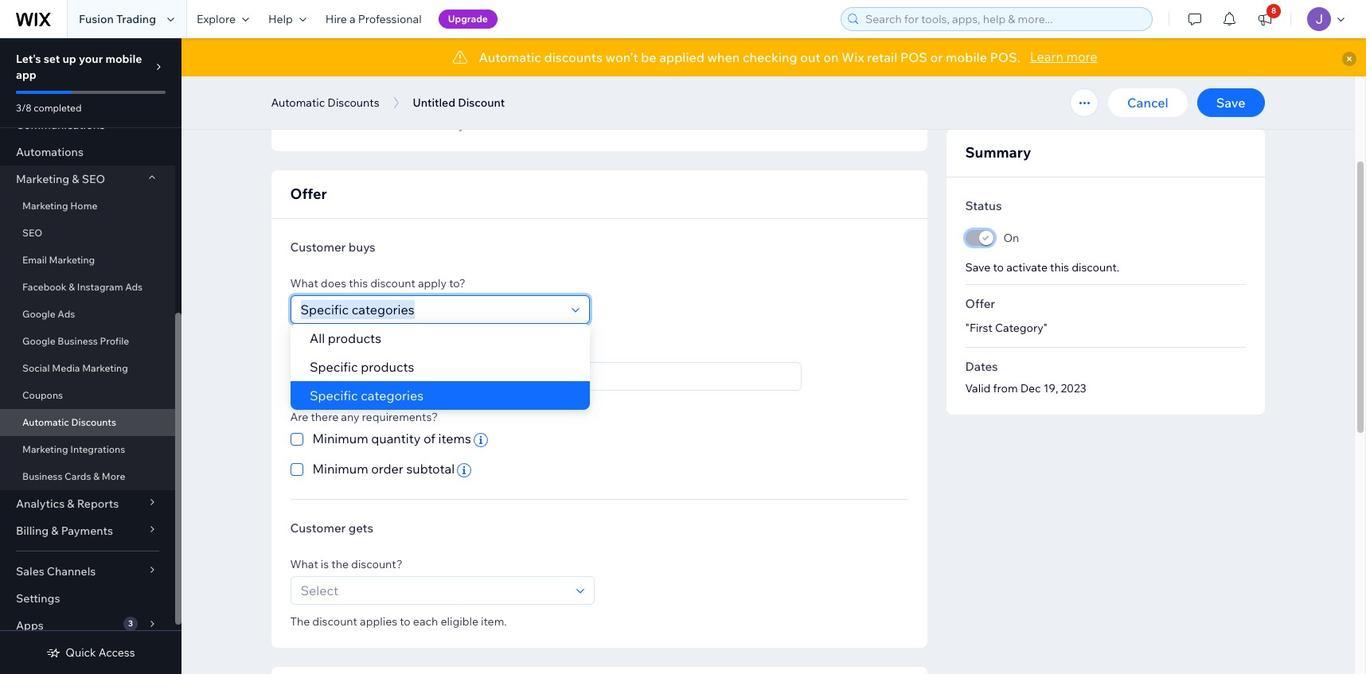 Task type: vqa. For each thing, say whether or not it's contained in the screenshot.
Show
no



Task type: locate. For each thing, give the bounding box(es) containing it.
& inside popup button
[[51, 524, 59, 538]]

categories up requirements? at the left
[[360, 388, 423, 404]]

automatic inside button
[[271, 96, 325, 110]]

0 horizontal spatial ads
[[58, 308, 75, 320]]

Minimum quantity of items checkbox
[[290, 429, 490, 450]]

save for save to activate this discount.
[[965, 260, 991, 275]]

0 vertical spatial select field
[[296, 296, 567, 323]]

0 vertical spatial customer
[[290, 240, 346, 255]]

2 vertical spatial specific
[[309, 388, 358, 404]]

discounts
[[544, 49, 603, 65]]

products down all products
[[360, 359, 414, 375]]

will
[[350, 118, 366, 132]]

save inside save button
[[1216, 95, 1246, 111]]

0 vertical spatial save
[[1216, 95, 1246, 111]]

marketing for home
[[22, 200, 68, 212]]

pos.
[[990, 49, 1021, 65]]

this right activate
[[1050, 260, 1069, 275]]

& right billing
[[51, 524, 59, 538]]

customer up does
[[290, 240, 346, 255]]

0 horizontal spatial discount
[[312, 615, 357, 629]]

google for google ads
[[22, 308, 55, 320]]

& for reports
[[67, 497, 74, 511]]

dates
[[965, 359, 998, 374]]

0 vertical spatial business
[[58, 335, 98, 347]]

0 vertical spatial google
[[22, 308, 55, 320]]

your left the site.
[[459, 118, 482, 132]]

minimum inside 'option'
[[313, 431, 368, 447]]

business up analytics
[[22, 471, 62, 483]]

your right 'up'
[[79, 52, 103, 66]]

completed
[[34, 102, 82, 114]]

discounts for automatic discounts link
[[71, 416, 116, 428]]

save
[[1216, 95, 1246, 111], [965, 260, 991, 275]]

automatic up discount
[[479, 49, 541, 65]]

automatic discounts link
[[0, 409, 175, 436]]

gets
[[349, 521, 373, 536]]

category"
[[995, 321, 1048, 335]]

to left activate
[[993, 260, 1004, 275]]

automations link
[[0, 139, 175, 166]]

google down facebook
[[22, 308, 55, 320]]

1 horizontal spatial offer
[[965, 296, 995, 311]]

minimum down the any at left
[[313, 431, 368, 447]]

quick access
[[66, 646, 135, 660]]

& inside 'popup button'
[[67, 497, 74, 511]]

1 minimum from the top
[[313, 431, 368, 447]]

marketing for &
[[16, 172, 69, 186]]

marketing up business cards & more
[[22, 443, 68, 455]]

analytics
[[16, 497, 65, 511]]

applies
[[360, 615, 397, 629]]

professional
[[358, 12, 422, 26]]

0 vertical spatial what
[[290, 276, 318, 291]]

1 horizontal spatial automatic
[[271, 96, 325, 110]]

2 what from the top
[[290, 557, 318, 572]]

None field
[[406, 363, 796, 390]]

0 vertical spatial products
[[327, 330, 381, 346]]

automatic down coupons
[[22, 416, 69, 428]]

automatic up customers
[[271, 96, 325, 110]]

this for activate
[[1050, 260, 1069, 275]]

0 vertical spatial your
[[79, 52, 103, 66]]

offer up the customer buys on the top left
[[290, 185, 327, 203]]

marketing down marketing & seo at top
[[22, 200, 68, 212]]

facebook & instagram ads link
[[0, 274, 175, 301]]

1 horizontal spatial seo
[[82, 172, 105, 186]]

2 minimum from the top
[[313, 461, 368, 477]]

specific categories
[[290, 343, 390, 358], [309, 388, 423, 404]]

automatic discounts inside sidebar element
[[22, 416, 116, 428]]

Select field
[[296, 296, 567, 323], [296, 577, 571, 604]]

0 horizontal spatial your
[[79, 52, 103, 66]]

& inside "link"
[[69, 281, 75, 293]]

0 vertical spatial minimum
[[313, 431, 368, 447]]

alert
[[182, 38, 1366, 76]]

mobile inside let's set up your mobile app
[[105, 52, 142, 66]]

1 vertical spatial customer
[[290, 521, 346, 536]]

1 vertical spatial discount
[[312, 615, 357, 629]]

automatic discounts
[[271, 96, 379, 110], [22, 416, 116, 428]]

1 vertical spatial save
[[965, 260, 991, 275]]

wix
[[842, 49, 864, 65]]

first
[[305, 369, 328, 384]]

discounts inside sidebar element
[[71, 416, 116, 428]]

automatic discounts for automatic discounts link
[[22, 416, 116, 428]]

discounts inside button
[[328, 96, 379, 110]]

automatic inside sidebar element
[[22, 416, 69, 428]]

1 what from the top
[[290, 276, 318, 291]]

specific up first
[[290, 343, 332, 358]]

on
[[823, 49, 839, 65], [443, 118, 456, 132]]

ads up google business profile
[[58, 308, 75, 320]]

0 horizontal spatial discounts
[[71, 416, 116, 428]]

0 vertical spatial this
[[390, 118, 409, 132]]

subtotal
[[406, 461, 455, 477]]

all products
[[309, 330, 381, 346]]

marketing inside dropdown button
[[16, 172, 69, 186]]

products for specific products
[[360, 359, 414, 375]]

list box containing all products
[[290, 324, 590, 410]]

0 vertical spatial specific categories
[[290, 343, 390, 358]]

seo link
[[0, 220, 175, 247]]

0 vertical spatial automatic discounts
[[271, 96, 379, 110]]

ads
[[125, 281, 143, 293], [58, 308, 75, 320]]

1 vertical spatial minimum
[[313, 461, 368, 477]]

& right facebook
[[69, 281, 75, 293]]

0 horizontal spatial mobile
[[105, 52, 142, 66]]

discount right the
[[312, 615, 357, 629]]

minimum for minimum quantity of items
[[313, 431, 368, 447]]

0 vertical spatial ads
[[125, 281, 143, 293]]

google for google business profile
[[22, 335, 55, 347]]

specific categories up "first category"
[[290, 343, 390, 358]]

home
[[70, 200, 97, 212]]

select field down apply
[[296, 296, 567, 323]]

customers will see this name on your site.
[[290, 118, 506, 132]]

untitled discount button
[[405, 91, 513, 115]]

discounts up the will
[[328, 96, 379, 110]]

2 horizontal spatial automatic
[[479, 49, 541, 65]]

what left is
[[290, 557, 318, 572]]

what for what does this discount apply to?
[[290, 276, 318, 291]]

1 horizontal spatial ads
[[125, 281, 143, 293]]

1 vertical spatial specific categories
[[309, 388, 423, 404]]

automatic discounts up customers
[[271, 96, 379, 110]]

discount.
[[1072, 260, 1120, 275]]

cancel
[[1128, 95, 1169, 111]]

analytics & reports
[[16, 497, 119, 511]]

1 horizontal spatial to
[[993, 260, 1004, 275]]

1 vertical spatial what
[[290, 557, 318, 572]]

1 google from the top
[[22, 308, 55, 320]]

specific inside option
[[309, 388, 358, 404]]

0 horizontal spatial this
[[349, 276, 368, 291]]

more
[[1067, 49, 1098, 64]]

payments
[[61, 524, 113, 538]]

on right name
[[443, 118, 456, 132]]

products up specific products
[[327, 330, 381, 346]]

&
[[72, 172, 79, 186], [69, 281, 75, 293], [93, 471, 100, 483], [67, 497, 74, 511], [51, 524, 59, 538]]

minimum left order
[[313, 461, 368, 477]]

1 vertical spatial select field
[[296, 577, 571, 604]]

1 vertical spatial specific
[[309, 359, 358, 375]]

from
[[993, 381, 1018, 396]]

0 vertical spatial specific
[[290, 343, 332, 358]]

0 horizontal spatial automatic discounts
[[22, 416, 116, 428]]

on right 'out'
[[823, 49, 839, 65]]

email marketing link
[[0, 247, 175, 274]]

1 vertical spatial products
[[360, 359, 414, 375]]

Search for tools, apps, help & more... field
[[861, 8, 1147, 30]]

specific down all products
[[309, 359, 358, 375]]

customer up is
[[290, 521, 346, 536]]

sales channels button
[[0, 558, 175, 585]]

discount
[[458, 96, 505, 110]]

marketing down profile
[[82, 362, 128, 374]]

marketing
[[16, 172, 69, 186], [22, 200, 68, 212], [49, 254, 95, 266], [82, 362, 128, 374], [22, 443, 68, 455]]

mobile down the fusion trading
[[105, 52, 142, 66]]

1 vertical spatial business
[[22, 471, 62, 483]]

fusion trading
[[79, 12, 156, 26]]

offer up "first
[[965, 296, 995, 311]]

what does this discount apply to?
[[290, 276, 466, 291]]

seo down automations link
[[82, 172, 105, 186]]

minimum for minimum order subtotal
[[313, 461, 368, 477]]

1 horizontal spatial on
[[823, 49, 839, 65]]

1 vertical spatial automatic discounts
[[22, 416, 116, 428]]

let's
[[16, 52, 41, 66]]

minimum inside option
[[313, 461, 368, 477]]

business
[[58, 335, 98, 347], [22, 471, 62, 483]]

this right does
[[349, 276, 368, 291]]

1 horizontal spatial discounts
[[328, 96, 379, 110]]

2 vertical spatial this
[[349, 276, 368, 291]]

business cards & more link
[[0, 463, 175, 490]]

mobile right the or
[[946, 49, 987, 65]]

business up social media marketing
[[58, 335, 98, 347]]

& left reports
[[67, 497, 74, 511]]

categories up specific products
[[335, 343, 390, 358]]

1 customer from the top
[[290, 240, 346, 255]]

1 horizontal spatial this
[[390, 118, 409, 132]]

& up home
[[72, 172, 79, 186]]

0 vertical spatial offer
[[290, 185, 327, 203]]

1 vertical spatial this
[[1050, 260, 1069, 275]]

discounts up integrations
[[71, 416, 116, 428]]

2 google from the top
[[22, 335, 55, 347]]

automatic
[[479, 49, 541, 65], [271, 96, 325, 110], [22, 416, 69, 428]]

1 vertical spatial categories
[[360, 388, 423, 404]]

marketing down automations
[[16, 172, 69, 186]]

any
[[341, 410, 359, 424]]

2 horizontal spatial this
[[1050, 260, 1069, 275]]

0 horizontal spatial seo
[[22, 227, 42, 239]]

specific
[[290, 343, 332, 358], [309, 359, 358, 375], [309, 388, 358, 404]]

customer gets
[[290, 521, 373, 536]]

specific categories up are there any requirements?
[[309, 388, 423, 404]]

ads right instagram
[[125, 281, 143, 293]]

& for seo
[[72, 172, 79, 186]]

19,
[[1044, 381, 1058, 396]]

list box
[[290, 324, 590, 410]]

settings
[[16, 592, 60, 606]]

seo up "email"
[[22, 227, 42, 239]]

1 vertical spatial to
[[400, 615, 411, 629]]

automations
[[16, 145, 84, 159]]

explore
[[197, 12, 236, 26]]

2 customer from the top
[[290, 521, 346, 536]]

0 vertical spatial discounts
[[328, 96, 379, 110]]

all
[[309, 330, 325, 346]]

google ads
[[22, 308, 75, 320]]

google up social
[[22, 335, 55, 347]]

to left each
[[400, 615, 411, 629]]

name
[[411, 118, 440, 132]]

hire
[[326, 12, 347, 26]]

0 vertical spatial to
[[993, 260, 1004, 275]]

discounts for automatic discounts button
[[328, 96, 379, 110]]

select field up each
[[296, 577, 571, 604]]

0 horizontal spatial automatic
[[22, 416, 69, 428]]

1 vertical spatial your
[[459, 118, 482, 132]]

automatic discounts up marketing integrations
[[22, 416, 116, 428]]

1 vertical spatial on
[[443, 118, 456, 132]]

2 vertical spatial automatic
[[22, 416, 69, 428]]

1 vertical spatial google
[[22, 335, 55, 347]]

marketing home
[[22, 200, 97, 212]]

discount left apply
[[370, 276, 415, 291]]

google inside 'google business profile' link
[[22, 335, 55, 347]]

1 select field from the top
[[296, 296, 567, 323]]

this right the see
[[390, 118, 409, 132]]

eligible
[[441, 615, 479, 629]]

automatic discounts inside button
[[271, 96, 379, 110]]

0 horizontal spatial save
[[965, 260, 991, 275]]

& for instagram
[[69, 281, 75, 293]]

this for see
[[390, 118, 409, 132]]

3
[[128, 619, 133, 629]]

items
[[438, 431, 471, 447]]

marketing integrations
[[22, 443, 125, 455]]

there
[[311, 410, 339, 424]]

& inside dropdown button
[[72, 172, 79, 186]]

1 horizontal spatial automatic discounts
[[271, 96, 379, 110]]

set
[[44, 52, 60, 66]]

learn more link
[[1030, 47, 1098, 66]]

are
[[290, 410, 308, 424]]

a
[[350, 12, 356, 26]]

0 vertical spatial discount
[[370, 276, 415, 291]]

0 vertical spatial seo
[[82, 172, 105, 186]]

learn more
[[1030, 49, 1098, 64]]

e.g., Summer Sale field
[[296, 80, 589, 107]]

what left does
[[290, 276, 318, 291]]

1 horizontal spatial save
[[1216, 95, 1246, 111]]

1 horizontal spatial your
[[459, 118, 482, 132]]

google inside google ads link
[[22, 308, 55, 320]]

1 vertical spatial discounts
[[71, 416, 116, 428]]

out
[[800, 49, 821, 65]]

is
[[321, 557, 329, 572]]

alert containing learn more
[[182, 38, 1366, 76]]

specific down "first category"
[[309, 388, 358, 404]]

quantity
[[371, 431, 421, 447]]

automatic discounts for automatic discounts button
[[271, 96, 379, 110]]

seo
[[82, 172, 105, 186], [22, 227, 42, 239]]

1 vertical spatial automatic
[[271, 96, 325, 110]]

0 horizontal spatial on
[[443, 118, 456, 132]]

your inside let's set up your mobile app
[[79, 52, 103, 66]]

let's set up your mobile app
[[16, 52, 142, 82]]

categories
[[335, 343, 390, 358], [360, 388, 423, 404]]

to
[[993, 260, 1004, 275], [400, 615, 411, 629]]



Task type: describe. For each thing, give the bounding box(es) containing it.
summary
[[965, 143, 1031, 162]]

email
[[22, 254, 47, 266]]

0 vertical spatial automatic
[[479, 49, 541, 65]]

seo inside dropdown button
[[82, 172, 105, 186]]

customers
[[290, 118, 347, 132]]

3/8
[[16, 102, 32, 114]]

0 horizontal spatial offer
[[290, 185, 327, 203]]

retail
[[867, 49, 898, 65]]

google ads link
[[0, 301, 175, 328]]

cancel button
[[1108, 88, 1188, 117]]

minimum quantity of items
[[313, 431, 471, 447]]

coupons link
[[0, 382, 175, 409]]

8
[[1272, 6, 1277, 16]]

specific products
[[309, 359, 414, 375]]

& left more
[[93, 471, 100, 483]]

upgrade
[[448, 13, 488, 25]]

automatic for automatic discounts button
[[271, 96, 325, 110]]

& for payments
[[51, 524, 59, 538]]

0 vertical spatial on
[[823, 49, 839, 65]]

hire a professional link
[[316, 0, 431, 38]]

the
[[332, 557, 349, 572]]

sales channels
[[16, 565, 96, 579]]

or
[[930, 49, 943, 65]]

requirements?
[[362, 410, 438, 424]]

integrations
[[70, 443, 125, 455]]

valid
[[965, 381, 991, 396]]

does
[[321, 276, 346, 291]]

categories inside option
[[360, 388, 423, 404]]

what is the discount?
[[290, 557, 403, 572]]

quick access button
[[46, 646, 135, 660]]

billing
[[16, 524, 49, 538]]

channels
[[47, 565, 96, 579]]

fusion
[[79, 12, 114, 26]]

Minimum order subtotal checkbox
[[290, 459, 474, 480]]

what for what is the discount?
[[290, 557, 318, 572]]

media
[[52, 362, 80, 374]]

pos
[[900, 49, 928, 65]]

instagram
[[77, 281, 123, 293]]

0 vertical spatial categories
[[335, 343, 390, 358]]

when
[[707, 49, 740, 65]]

marketing & seo
[[16, 172, 105, 186]]

1 vertical spatial seo
[[22, 227, 42, 239]]

2 select field from the top
[[296, 577, 571, 604]]

email marketing
[[22, 254, 95, 266]]

discount?
[[351, 557, 403, 572]]

app
[[16, 68, 36, 82]]

item.
[[481, 615, 507, 629]]

be
[[641, 49, 657, 65]]

ads inside "link"
[[125, 281, 143, 293]]

3/8 completed
[[16, 102, 82, 114]]

apps
[[16, 619, 44, 633]]

marketing for integrations
[[22, 443, 68, 455]]

communications button
[[0, 111, 175, 139]]

save to activate this discount.
[[965, 260, 1120, 275]]

1 vertical spatial ads
[[58, 308, 75, 320]]

category
[[331, 369, 379, 384]]

1 horizontal spatial mobile
[[946, 49, 987, 65]]

won't
[[606, 49, 638, 65]]

sales
[[16, 565, 44, 579]]

"first category"
[[965, 321, 1048, 335]]

facebook & instagram ads
[[22, 281, 143, 293]]

social
[[22, 362, 50, 374]]

8 button
[[1248, 0, 1283, 38]]

0 horizontal spatial to
[[400, 615, 411, 629]]

profile
[[100, 335, 129, 347]]

marketing up facebook & instagram ads
[[49, 254, 95, 266]]

automatic for automatic discounts link
[[22, 416, 69, 428]]

minimum order subtotal
[[313, 461, 455, 477]]

untitled discount
[[413, 96, 505, 110]]

cards
[[65, 471, 91, 483]]

help
[[268, 12, 293, 26]]

site.
[[484, 118, 506, 132]]

products for all products
[[327, 330, 381, 346]]

customer for customer buys
[[290, 240, 346, 255]]

1 horizontal spatial discount
[[370, 276, 415, 291]]

the discount applies to each eligible item.
[[290, 615, 507, 629]]

quick
[[66, 646, 96, 660]]

save for save
[[1216, 95, 1246, 111]]

customer for customer gets
[[290, 521, 346, 536]]

automatic discounts button
[[263, 91, 387, 115]]

activate
[[1007, 260, 1048, 275]]

hire a professional
[[326, 12, 422, 26]]

upgrade button
[[438, 10, 498, 29]]

more
[[102, 471, 125, 483]]

see
[[369, 118, 387, 132]]

coupons
[[22, 389, 63, 401]]

1 vertical spatial offer
[[965, 296, 995, 311]]

sidebar element
[[0, 0, 182, 674]]

save button
[[1197, 88, 1265, 117]]

order
[[371, 461, 404, 477]]

google business profile
[[22, 335, 129, 347]]

status
[[965, 198, 1002, 213]]

analytics & reports button
[[0, 490, 175, 518]]

up
[[63, 52, 76, 66]]

billing & payments button
[[0, 518, 175, 545]]

first category
[[305, 369, 379, 384]]

specific categories inside option
[[309, 388, 423, 404]]

marketing integrations link
[[0, 436, 175, 463]]

checking
[[743, 49, 798, 65]]

automatic discounts won't be applied when checking out on wix retail pos or mobile pos.
[[479, 49, 1021, 65]]

specific categories option
[[290, 381, 590, 410]]

google business profile link
[[0, 328, 175, 355]]

are there any requirements?
[[290, 410, 438, 424]]



